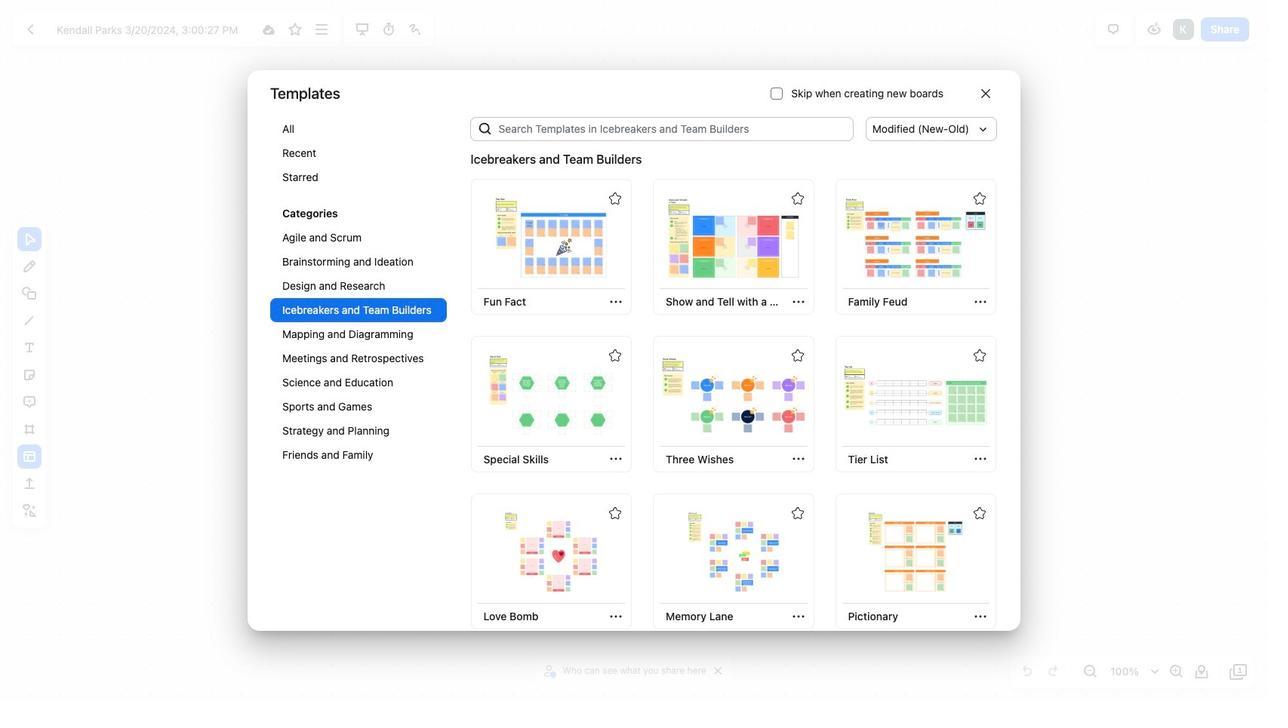 Task type: vqa. For each thing, say whether or not it's contained in the screenshot.
Pages icon
yes



Task type: describe. For each thing, give the bounding box(es) containing it.
star this whiteboard image for card for template tier list element
[[974, 350, 986, 362]]

presentation image
[[353, 20, 371, 38]]

card for template pictionary element
[[835, 493, 996, 630]]

card for template family feud element
[[835, 179, 996, 315]]

card for template memory lane element
[[653, 493, 814, 630]]

star this whiteboard image for thumbnail for special skills
[[609, 350, 621, 362]]

star this whiteboard image for card for template pictionary element
[[974, 507, 986, 519]]

Document name text field
[[45, 17, 254, 42]]

thumbnail for pictionary image
[[844, 510, 988, 595]]

card for template fun fact element
[[471, 179, 632, 315]]

thumbnail for show and tell with a twist image
[[662, 196, 805, 280]]

dashboard image
[[22, 20, 40, 38]]

star this whiteboard image for the thumbnail for memory lane
[[791, 507, 803, 519]]

thumbnail for fun fact image
[[479, 196, 623, 280]]

thumbnail for special skills image
[[479, 353, 623, 437]]

timer image
[[380, 20, 398, 38]]



Task type: locate. For each thing, give the bounding box(es) containing it.
star this whiteboard image inside 'card for template fun fact' element
[[609, 192, 621, 205]]

close image
[[715, 667, 722, 675]]

more options image
[[312, 20, 331, 38]]

pages image
[[1230, 663, 1248, 681]]

close image
[[981, 89, 990, 98]]

thumbnail for three wishes image
[[662, 353, 805, 437]]

categories element
[[270, 117, 446, 482]]

card for template three wishes element
[[653, 336, 814, 472]]

star this whiteboard image inside card for template memory lane element
[[791, 507, 803, 519]]

star this whiteboard image for the thumbnail for family feud
[[974, 192, 986, 205]]

star this whiteboard image inside card for template tier list element
[[974, 350, 986, 362]]

thumbnail for love bomb image
[[479, 510, 623, 595]]

star this whiteboard image for thumbnail for love bomb
[[609, 507, 621, 519]]

card for template love bomb element
[[471, 493, 632, 630]]

zoom out image
[[1081, 663, 1099, 681]]

status
[[471, 150, 642, 168]]

star this whiteboard image for thumbnail for fun fact
[[609, 192, 621, 205]]

thumbnail for tier list image
[[844, 353, 988, 437]]

list
[[1171, 17, 1196, 42]]

star this whiteboard image inside card for template three wishes "element"
[[791, 350, 803, 362]]

list item
[[1171, 17, 1196, 42]]

star this whiteboard image
[[609, 192, 621, 205], [974, 192, 986, 205], [609, 350, 621, 362], [609, 507, 621, 519], [791, 507, 803, 519]]

star this whiteboard image inside card for template love bomb element
[[609, 507, 621, 519]]

card for template special skills element
[[471, 336, 632, 472]]

star this whiteboard image
[[286, 20, 304, 38], [791, 192, 803, 205], [791, 350, 803, 362], [974, 350, 986, 362], [974, 507, 986, 519]]

star this whiteboard image for card for template show and tell with a twist element
[[791, 192, 803, 205]]

star this whiteboard image inside card for template special skills element
[[609, 350, 621, 362]]

star this whiteboard image inside card for template family feud element
[[974, 192, 986, 205]]

thumbnail for memory lane image
[[662, 510, 805, 595]]

card for template show and tell with a twist element
[[653, 179, 814, 315]]

star this whiteboard image for card for template three wishes "element"
[[791, 350, 803, 362]]

card for template tier list element
[[835, 336, 996, 472]]

thumbnail for family feud image
[[844, 196, 988, 280]]

Search Templates in Icebreakers and Team Builders text field
[[493, 117, 853, 141]]

comment panel image
[[1104, 20, 1122, 38]]

star this whiteboard image inside card for template show and tell with a twist element
[[791, 192, 803, 205]]

laser image
[[406, 20, 424, 38]]

star this whiteboard image inside card for template pictionary element
[[974, 507, 986, 519]]

zoom in image
[[1167, 663, 1185, 681]]



